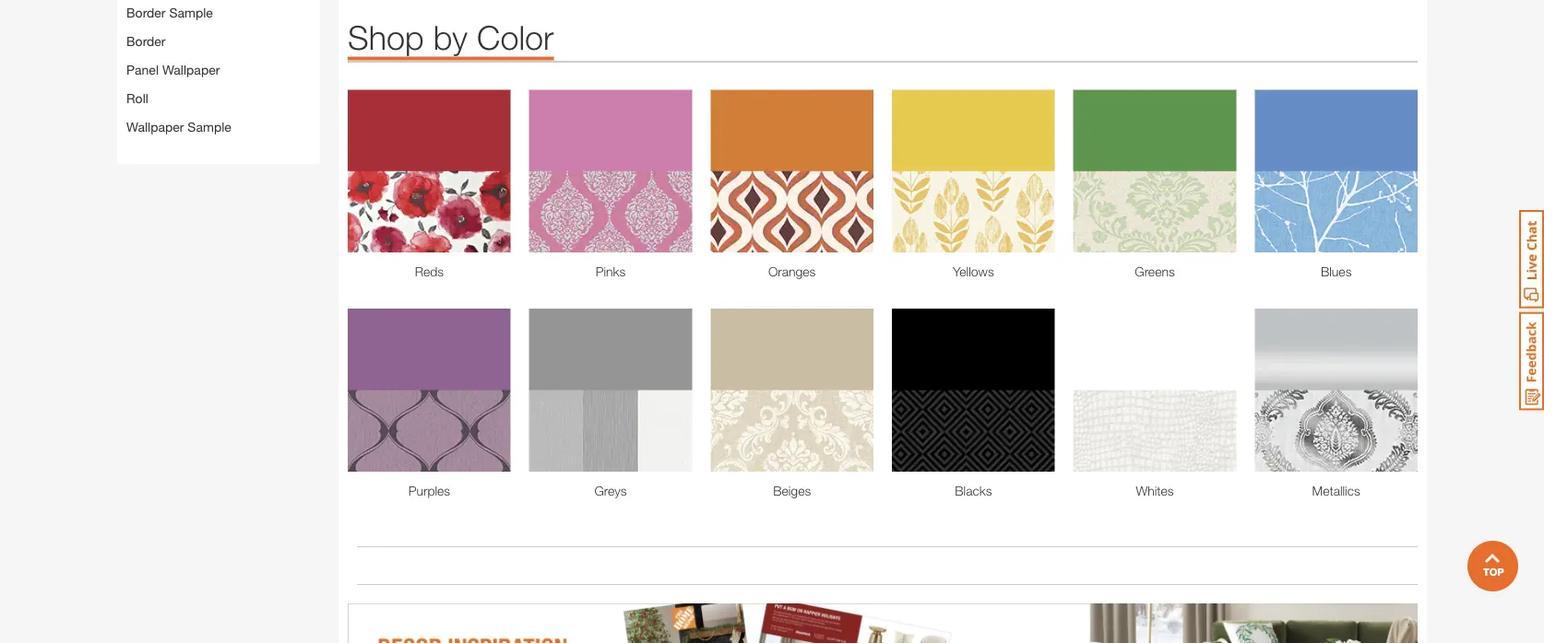 Task type: describe. For each thing, give the bounding box(es) containing it.
greys
[[595, 483, 627, 499]]

shop by color
[[348, 18, 554, 57]]

greens image
[[1074, 90, 1237, 253]]

metallics
[[1312, 483, 1361, 499]]

beiges link
[[711, 481, 874, 501]]

roll
[[126, 90, 148, 106]]

roll link
[[126, 90, 148, 106]]

greys image
[[529, 309, 692, 472]]

blues link
[[1255, 262, 1418, 282]]

whites link
[[1074, 481, 1237, 501]]

by
[[433, 18, 468, 57]]

0 vertical spatial wallpaper
[[162, 62, 220, 77]]

reds image
[[348, 90, 511, 253]]

panel wallpaper link
[[126, 62, 220, 77]]

whites
[[1136, 483, 1174, 499]]

reds link
[[348, 262, 511, 282]]

pinks link
[[529, 262, 692, 282]]

pinks
[[596, 264, 626, 279]]

panel
[[126, 62, 159, 77]]

whites image
[[1074, 309, 1237, 472]]

oranges link
[[711, 262, 874, 282]]

greys link
[[529, 481, 692, 501]]

blacks image
[[892, 309, 1055, 472]]

beiges image
[[711, 309, 874, 472]]

blues
[[1321, 264, 1352, 279]]

metallics image
[[1255, 309, 1418, 472]]

oranges image
[[711, 90, 874, 253]]

shop
[[348, 18, 424, 57]]

decor inspiration, shop our latest catalog. get inspired image
[[348, 604, 1418, 644]]

yellows link
[[892, 262, 1055, 282]]



Task type: locate. For each thing, give the bounding box(es) containing it.
purples link
[[348, 481, 511, 501]]

blacks
[[955, 483, 992, 499]]

blacks link
[[892, 481, 1055, 501]]

border sample link
[[126, 4, 213, 20]]

feedback link image
[[1519, 312, 1544, 411]]

greens
[[1135, 264, 1175, 279]]

live chat image
[[1519, 210, 1544, 309]]

border up panel
[[126, 33, 166, 48]]

panel wallpaper
[[126, 62, 220, 77]]

0 vertical spatial sample
[[169, 4, 213, 20]]

greens link
[[1074, 262, 1237, 282]]

1 vertical spatial sample
[[188, 119, 231, 134]]

oranges
[[768, 264, 816, 279]]

metallics link
[[1255, 481, 1418, 501]]

wallpaper right panel
[[162, 62, 220, 77]]

purples image
[[348, 309, 511, 472]]

purples
[[408, 483, 450, 499]]

wallpaper down 'roll' link on the top of the page
[[126, 119, 184, 134]]

wallpaper sample
[[126, 119, 231, 134]]

sample
[[169, 4, 213, 20], [188, 119, 231, 134]]

beiges
[[773, 483, 811, 499]]

sample for border sample
[[169, 4, 213, 20]]

border link
[[126, 33, 166, 48]]

color
[[477, 18, 554, 57]]

border
[[126, 4, 166, 20], [126, 33, 166, 48]]

1 vertical spatial wallpaper
[[126, 119, 184, 134]]

yellows image
[[892, 90, 1055, 253]]

yellows
[[953, 264, 994, 279]]

2 border from the top
[[126, 33, 166, 48]]

wallpaper
[[162, 62, 220, 77], [126, 119, 184, 134]]

1 vertical spatial border
[[126, 33, 166, 48]]

sample down panel wallpaper
[[188, 119, 231, 134]]

wallpaper sample link
[[126, 119, 231, 134]]

blues image
[[1255, 90, 1418, 253]]

border up "border" link
[[126, 4, 166, 20]]

border sample
[[126, 4, 213, 20]]

1 border from the top
[[126, 4, 166, 20]]

pinks image
[[529, 90, 692, 253]]

reds
[[415, 264, 444, 279]]

0 vertical spatial border
[[126, 4, 166, 20]]

sample for wallpaper sample
[[188, 119, 231, 134]]

border for "border" link
[[126, 33, 166, 48]]

sample up panel wallpaper
[[169, 4, 213, 20]]

border for border sample
[[126, 4, 166, 20]]



Task type: vqa. For each thing, say whether or not it's contained in the screenshot.
Yellows
yes



